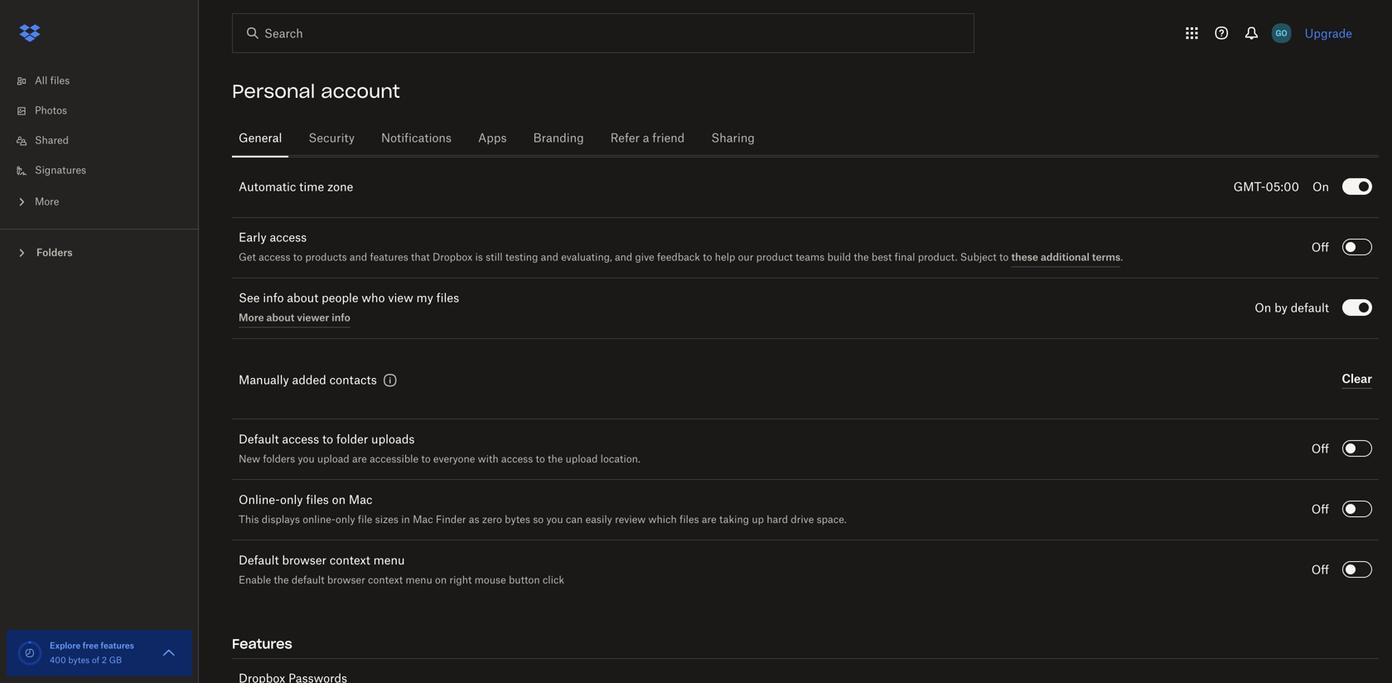 Task type: vqa. For each thing, say whether or not it's contained in the screenshot.
requests inside the list
no



Task type: locate. For each thing, give the bounding box(es) containing it.
to right with
[[536, 455, 545, 465]]

info down people
[[332, 311, 350, 324]]

off
[[1312, 242, 1330, 254], [1312, 444, 1330, 455], [1312, 504, 1330, 516], [1312, 565, 1330, 576]]

1 horizontal spatial upload
[[566, 455, 598, 465]]

access
[[270, 232, 307, 244], [259, 253, 291, 263], [282, 434, 319, 446], [501, 455, 533, 465]]

which
[[649, 515, 677, 525]]

about up more about viewer info button
[[287, 292, 319, 304]]

0 vertical spatial on
[[332, 495, 346, 506]]

online-
[[303, 515, 336, 525]]

context down file
[[330, 555, 370, 567]]

product.
[[918, 253, 958, 263]]

with
[[478, 455, 499, 465]]

are left taking
[[702, 515, 717, 525]]

0 vertical spatial are
[[352, 455, 367, 465]]

1 vertical spatial features
[[101, 640, 134, 651]]

1 horizontal spatial default
[[1291, 303, 1330, 314]]

about left viewer
[[267, 311, 295, 324]]

click
[[543, 576, 565, 586]]

1 horizontal spatial more
[[239, 311, 264, 324]]

mac
[[349, 495, 373, 506], [413, 515, 433, 525]]

0 horizontal spatial mac
[[349, 495, 373, 506]]

signatures
[[35, 166, 86, 176]]

menu up enable the default browser context menu on right mouse button click
[[374, 555, 405, 567]]

0 vertical spatial on
[[1313, 182, 1330, 193]]

on left right
[[435, 576, 447, 586]]

only
[[280, 495, 303, 506], [336, 515, 355, 525]]

folders
[[263, 455, 295, 465]]

general
[[239, 133, 282, 144]]

files inside see info about people who view my files more about viewer info
[[437, 292, 459, 304]]

browser
[[282, 555, 327, 567], [327, 576, 365, 586]]

personal account
[[232, 80, 400, 103]]

1 horizontal spatial menu
[[406, 576, 433, 586]]

all files link
[[13, 66, 199, 96]]

info right see
[[263, 292, 284, 304]]

on up online-
[[332, 495, 346, 506]]

apps tab
[[472, 119, 514, 158]]

1 vertical spatial bytes
[[68, 657, 90, 665]]

evaluating,
[[561, 253, 612, 263]]

all
[[35, 76, 48, 86]]

new folders you upload are accessible to everyone with access to the upload location.
[[239, 455, 641, 465]]

date format
[[239, 121, 305, 133]]

my
[[417, 292, 433, 304]]

1 off from the top
[[1312, 242, 1330, 254]]

files up online-
[[306, 495, 329, 506]]

upload
[[317, 455, 350, 465], [566, 455, 598, 465]]

0 vertical spatial bytes
[[505, 515, 531, 525]]

default up enable
[[239, 555, 279, 567]]

refer a friend
[[611, 133, 685, 144]]

default right by
[[1291, 303, 1330, 314]]

and right testing
[[541, 253, 559, 263]]

on left by
[[1255, 303, 1272, 314]]

context
[[330, 555, 370, 567], [368, 576, 403, 586]]

the inside get access to products and features that dropbox is still testing and evaluating, and give feedback to help our product teams build the best final product. subject to these additional terms .
[[854, 253, 869, 263]]

you
[[298, 455, 315, 465], [547, 515, 563, 525]]

best
[[872, 253, 892, 263]]

browser down online-
[[282, 555, 327, 567]]

tab list
[[232, 116, 1379, 158]]

0 vertical spatial about
[[287, 292, 319, 304]]

the left best
[[854, 253, 869, 263]]

0 horizontal spatial default
[[292, 576, 325, 586]]

0 horizontal spatial bytes
[[68, 657, 90, 665]]

2
[[102, 657, 107, 665]]

access down early access
[[259, 253, 291, 263]]

upload left location.
[[566, 455, 598, 465]]

features left that
[[370, 253, 409, 263]]

bytes left of
[[68, 657, 90, 665]]

more down see
[[239, 311, 264, 324]]

clear
[[1342, 371, 1373, 385]]

1 horizontal spatial on
[[1313, 182, 1330, 193]]

finder
[[436, 515, 466, 525]]

0 vertical spatial info
[[263, 292, 284, 304]]

info
[[263, 292, 284, 304], [332, 311, 350, 324]]

the right enable
[[274, 576, 289, 586]]

access up the folders in the bottom left of the page
[[282, 434, 319, 446]]

about
[[287, 292, 319, 304], [267, 311, 295, 324]]

off for folder
[[1312, 444, 1330, 455]]

2 off from the top
[[1312, 444, 1330, 455]]

explore free features 400 bytes of 2 gb
[[50, 640, 134, 665]]

2 horizontal spatial and
[[615, 253, 633, 263]]

security
[[309, 133, 355, 144]]

features inside get access to products and features that dropbox is still testing and evaluating, and give feedback to help our product teams build the best final product. subject to these additional terms .
[[370, 253, 409, 263]]

1 vertical spatial default
[[292, 576, 325, 586]]

0 vertical spatial the
[[854, 253, 869, 263]]

2 vertical spatial the
[[274, 576, 289, 586]]

menu
[[374, 555, 405, 567], [406, 576, 433, 586]]

so
[[533, 515, 544, 525]]

1 horizontal spatial bytes
[[505, 515, 531, 525]]

build
[[828, 253, 851, 263]]

sizes
[[375, 515, 399, 525]]

access right early
[[270, 232, 307, 244]]

0 vertical spatial default
[[1291, 303, 1330, 314]]

0 horizontal spatial on
[[332, 495, 346, 506]]

1 horizontal spatial mac
[[413, 515, 433, 525]]

0 horizontal spatial upload
[[317, 455, 350, 465]]

1 vertical spatial mac
[[413, 515, 433, 525]]

automatic
[[239, 182, 296, 193]]

bytes left so
[[505, 515, 531, 525]]

who
[[362, 292, 385, 304]]

4 off from the top
[[1312, 565, 1330, 576]]

default for default access to folder uploads
[[239, 434, 279, 446]]

dropbox
[[433, 253, 473, 263]]

list
[[0, 56, 199, 229]]

tab list containing general
[[232, 116, 1379, 158]]

1 vertical spatial on
[[435, 576, 447, 586]]

0 vertical spatial default
[[239, 434, 279, 446]]

1 horizontal spatial and
[[541, 253, 559, 263]]

default
[[239, 434, 279, 446], [239, 555, 279, 567]]

to left the everyone
[[421, 455, 431, 465]]

more inside see info about people who view my files more about viewer info
[[239, 311, 264, 324]]

1 vertical spatial more
[[239, 311, 264, 324]]

on
[[332, 495, 346, 506], [435, 576, 447, 586]]

online-only files on mac
[[239, 495, 373, 506]]

context down sizes
[[368, 576, 403, 586]]

0 vertical spatial mac
[[349, 495, 373, 506]]

1 default from the top
[[239, 434, 279, 446]]

on right 05:00
[[1313, 182, 1330, 193]]

1 vertical spatial you
[[547, 515, 563, 525]]

0 horizontal spatial features
[[101, 640, 134, 651]]

this
[[239, 515, 259, 525]]

0 horizontal spatial and
[[350, 253, 367, 263]]

0 vertical spatial features
[[370, 253, 409, 263]]

2 upload from the left
[[566, 455, 598, 465]]

early
[[239, 232, 267, 244]]

1 horizontal spatial the
[[548, 455, 563, 465]]

1 horizontal spatial features
[[370, 253, 409, 263]]

0 horizontal spatial more
[[35, 197, 59, 207]]

1 vertical spatial are
[[702, 515, 717, 525]]

2 default from the top
[[239, 555, 279, 567]]

2 and from the left
[[541, 253, 559, 263]]

zero
[[482, 515, 502, 525]]

0 vertical spatial menu
[[374, 555, 405, 567]]

to
[[293, 253, 303, 263], [703, 253, 713, 263], [1000, 253, 1009, 263], [322, 434, 333, 446], [421, 455, 431, 465], [536, 455, 545, 465]]

new
[[239, 455, 260, 465]]

1 horizontal spatial are
[[702, 515, 717, 525]]

more image
[[13, 194, 30, 210]]

more
[[35, 197, 59, 207], [239, 311, 264, 324]]

1 vertical spatial only
[[336, 515, 355, 525]]

files right all
[[50, 76, 70, 86]]

only up displays
[[280, 495, 303, 506]]

0 vertical spatial only
[[280, 495, 303, 506]]

access inside get access to products and features that dropbox is still testing and evaluating, and give feedback to help our product teams build the best final product. subject to these additional terms .
[[259, 253, 291, 263]]

mac right in
[[413, 515, 433, 525]]

2 horizontal spatial the
[[854, 253, 869, 263]]

accessible
[[370, 455, 419, 465]]

displays
[[262, 515, 300, 525]]

you right the folders in the bottom left of the page
[[298, 455, 315, 465]]

0 horizontal spatial on
[[1255, 303, 1272, 314]]

browser down default browser context menu
[[327, 576, 365, 586]]

explore
[[50, 640, 81, 651]]

people
[[322, 292, 359, 304]]

1 horizontal spatial you
[[547, 515, 563, 525]]

manually added contacts
[[239, 375, 377, 386]]

and left the give on the left
[[615, 253, 633, 263]]

default for default browser context menu
[[239, 555, 279, 567]]

1 vertical spatial default
[[239, 555, 279, 567]]

3 off from the top
[[1312, 504, 1330, 516]]

the up the this displays online-only file sizes in mac finder as zero bytes so you can easily review which files are taking up hard drive space. on the bottom of the page
[[548, 455, 563, 465]]

are down folder
[[352, 455, 367, 465]]

button
[[509, 576, 540, 586]]

photos link
[[13, 96, 199, 126]]

1 vertical spatial menu
[[406, 576, 433, 586]]

gmt-05:00
[[1234, 182, 1300, 193]]

additional
[[1041, 251, 1090, 263]]

you right so
[[547, 515, 563, 525]]

online-
[[239, 495, 280, 506]]

features inside explore free features 400 bytes of 2 gb
[[101, 640, 134, 651]]

0 vertical spatial you
[[298, 455, 315, 465]]

more right more icon
[[35, 197, 59, 207]]

files right my
[[437, 292, 459, 304]]

sharing tab
[[705, 119, 762, 158]]

security tab
[[302, 119, 361, 158]]

folders button
[[0, 240, 199, 264]]

menu left right
[[406, 576, 433, 586]]

space.
[[817, 515, 847, 525]]

default down default browser context menu
[[292, 576, 325, 586]]

taking
[[720, 515, 750, 525]]

0 vertical spatial more
[[35, 197, 59, 207]]

mac up file
[[349, 495, 373, 506]]

signatures link
[[13, 156, 199, 186]]

upgrade link
[[1305, 26, 1353, 40]]

dropbox image
[[13, 17, 46, 50]]

upload down default access to folder uploads
[[317, 455, 350, 465]]

features up gb
[[101, 640, 134, 651]]

and
[[350, 253, 367, 263], [541, 253, 559, 263], [615, 253, 633, 263]]

and right products
[[350, 253, 367, 263]]

access right with
[[501, 455, 533, 465]]

to left the help
[[703, 253, 713, 263]]

1 vertical spatial on
[[1255, 303, 1272, 314]]

quota usage element
[[17, 640, 43, 667]]

0 horizontal spatial are
[[352, 455, 367, 465]]

branding tab
[[527, 119, 591, 158]]

0 horizontal spatial info
[[263, 292, 284, 304]]

Search text field
[[264, 24, 940, 42]]

only left file
[[336, 515, 355, 525]]

default up 'new'
[[239, 434, 279, 446]]

1 horizontal spatial info
[[332, 311, 350, 324]]

refer
[[611, 133, 640, 144]]

to left the these
[[1000, 253, 1009, 263]]

go
[[1276, 28, 1288, 38]]



Task type: describe. For each thing, give the bounding box(es) containing it.
easily
[[586, 515, 613, 525]]

notifications
[[381, 133, 452, 144]]

0 horizontal spatial the
[[274, 576, 289, 586]]

is
[[475, 253, 483, 263]]

off for on
[[1312, 504, 1330, 516]]

contacts
[[330, 375, 377, 386]]

1 vertical spatial about
[[267, 311, 295, 324]]

folder
[[337, 434, 368, 446]]

date
[[239, 121, 265, 133]]

gmt-
[[1234, 182, 1266, 193]]

shared link
[[13, 126, 199, 156]]

to left products
[[293, 253, 303, 263]]

access for default
[[282, 434, 319, 446]]

files inside list
[[50, 76, 70, 86]]

enable
[[239, 576, 271, 586]]

everyone
[[433, 455, 475, 465]]

by
[[1275, 303, 1288, 314]]

05:00
[[1266, 182, 1300, 193]]

1 and from the left
[[350, 253, 367, 263]]

get access to products and features that dropbox is still testing and evaluating, and give feedback to help our product teams build the best final product. subject to these additional terms .
[[239, 251, 1123, 263]]

bytes inside explore free features 400 bytes of 2 gb
[[68, 657, 90, 665]]

see info about people who view my files more about viewer info
[[239, 292, 459, 324]]

format
[[268, 121, 305, 133]]

go button
[[1269, 20, 1295, 46]]

early access
[[239, 232, 307, 244]]

final
[[895, 253, 916, 263]]

viewer
[[297, 311, 329, 324]]

photos
[[35, 106, 67, 116]]

sharing
[[712, 133, 755, 144]]

time
[[299, 182, 324, 193]]

products
[[305, 253, 347, 263]]

can
[[566, 515, 583, 525]]

still
[[486, 253, 503, 263]]

see
[[239, 292, 260, 304]]

1 vertical spatial browser
[[327, 576, 365, 586]]

to left folder
[[322, 434, 333, 446]]

list containing all files
[[0, 56, 199, 229]]

1 horizontal spatial on
[[435, 576, 447, 586]]

0 vertical spatial context
[[330, 555, 370, 567]]

as
[[469, 515, 480, 525]]

1 vertical spatial the
[[548, 455, 563, 465]]

our
[[738, 253, 754, 263]]

gb
[[109, 657, 122, 665]]

1 vertical spatial info
[[332, 311, 350, 324]]

default for the
[[292, 576, 325, 586]]

on for on by default
[[1255, 303, 1272, 314]]

this displays online-only file sizes in mac finder as zero bytes so you can easily review which files are taking up hard drive space.
[[239, 515, 847, 525]]

off for menu
[[1312, 565, 1330, 576]]

more about viewer info button
[[239, 308, 350, 328]]

zone
[[327, 182, 353, 193]]

clear button
[[1342, 369, 1373, 389]]

review
[[615, 515, 646, 525]]

1 vertical spatial context
[[368, 576, 403, 586]]

files right which in the bottom of the page
[[680, 515, 699, 525]]

location.
[[601, 455, 641, 465]]

1 horizontal spatial only
[[336, 515, 355, 525]]

friend
[[653, 133, 685, 144]]

0 horizontal spatial menu
[[374, 555, 405, 567]]

default browser context menu
[[239, 555, 405, 567]]

more inside list
[[35, 197, 59, 207]]

these additional terms button
[[1012, 247, 1121, 267]]

0 horizontal spatial you
[[298, 455, 315, 465]]

notifications tab
[[375, 119, 458, 158]]

subject
[[961, 253, 997, 263]]

apps
[[478, 133, 507, 144]]

in
[[401, 515, 410, 525]]

all files
[[35, 76, 70, 86]]

right
[[450, 576, 472, 586]]

added
[[292, 375, 326, 386]]

0 vertical spatial browser
[[282, 555, 327, 567]]

default for by
[[1291, 303, 1330, 314]]

manually
[[239, 375, 289, 386]]

features
[[232, 635, 292, 652]]

up
[[752, 515, 764, 525]]

general tab
[[232, 119, 289, 158]]

enable the default browser context menu on right mouse button click
[[239, 576, 565, 586]]

default access to folder uploads
[[239, 434, 415, 446]]

0 horizontal spatial only
[[280, 495, 303, 506]]

on for on
[[1313, 182, 1330, 193]]

testing
[[506, 253, 538, 263]]

refer a friend tab
[[604, 119, 692, 158]]

view
[[388, 292, 413, 304]]

help
[[715, 253, 736, 263]]

folders
[[36, 246, 73, 259]]

teams
[[796, 253, 825, 263]]

1 upload from the left
[[317, 455, 350, 465]]

access for get
[[259, 253, 291, 263]]

of
[[92, 657, 100, 665]]

automatic time zone
[[239, 182, 353, 193]]

branding
[[533, 133, 584, 144]]

personal
[[232, 80, 315, 103]]

give
[[635, 253, 655, 263]]

hard
[[767, 515, 788, 525]]

that
[[411, 253, 430, 263]]

upgrade
[[1305, 26, 1353, 40]]

a
[[643, 133, 650, 144]]

access for early
[[270, 232, 307, 244]]

get
[[239, 253, 256, 263]]

on by default
[[1255, 303, 1330, 314]]

feedback
[[657, 253, 701, 263]]

drive
[[791, 515, 814, 525]]

uploads
[[371, 434, 415, 446]]

terms
[[1093, 251, 1121, 263]]

.
[[1121, 253, 1123, 263]]

3 and from the left
[[615, 253, 633, 263]]



